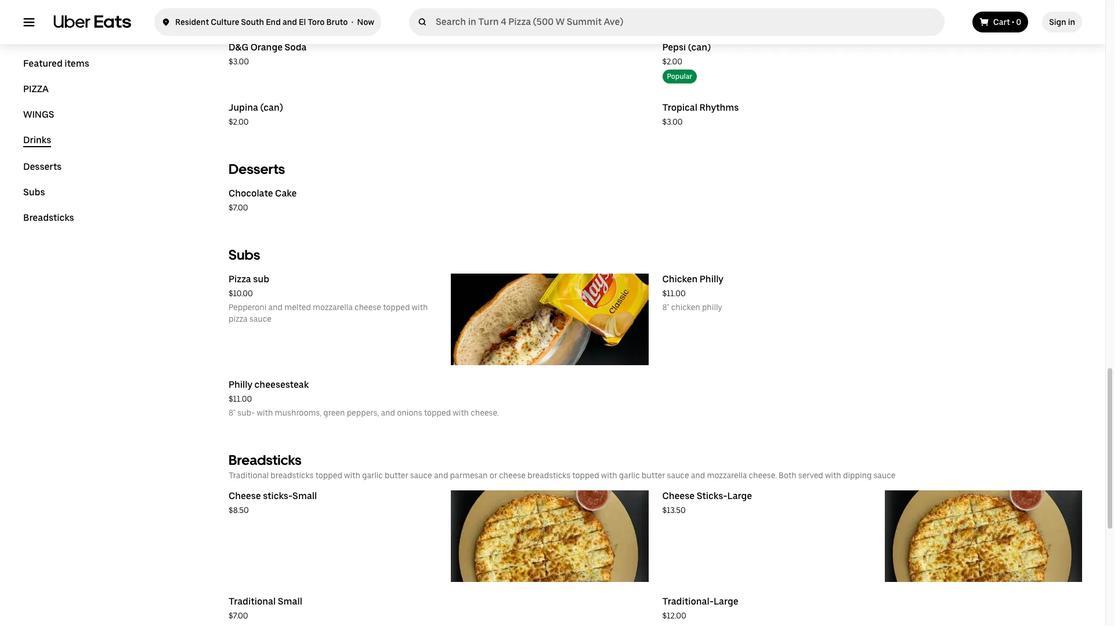 Task type: vqa. For each thing, say whether or not it's contained in the screenshot.
the top cheese.
yes



Task type: describe. For each thing, give the bounding box(es) containing it.
green
[[323, 409, 345, 418]]

featured items
[[23, 58, 89, 69]]

navigation containing featured items
[[23, 58, 201, 238]]

served
[[798, 471, 823, 481]]

onions
[[397, 409, 422, 418]]

$2.00 for jupina
[[229, 117, 249, 127]]

wings button
[[23, 109, 54, 121]]

chicken
[[671, 303, 700, 312]]

$3.00 inside the tropical rhythms $3.00
[[662, 117, 683, 127]]

large inside cheese sticks-large $13.50
[[727, 491, 752, 502]]

sign in link
[[1042, 12, 1082, 32]]

$11.00 for chicken
[[662, 289, 686, 298]]

pizza
[[229, 315, 248, 324]]

or
[[490, 471, 497, 481]]

$11.00 for philly
[[229, 395, 252, 404]]

el
[[299, 17, 306, 27]]

cart
[[993, 17, 1010, 27]]

cheese for cheese sticks-small
[[229, 491, 261, 502]]

main navigation menu image
[[23, 16, 35, 28]]

end
[[266, 17, 281, 27]]

resident culture south end and el toro bruto • now
[[175, 17, 374, 27]]

philly
[[702, 303, 722, 312]]

2 • from the left
[[1012, 17, 1015, 27]]

pizza
[[23, 84, 49, 95]]

sub
[[253, 274, 269, 285]]

toro
[[308, 17, 325, 27]]

(can) for pepsi
[[688, 42, 711, 53]]

pepperoni
[[229, 303, 267, 312]]

Search in Turn 4 Pizza (500 W Summit Ave) text field
[[436, 16, 940, 28]]

now
[[357, 17, 374, 27]]

traditional inside traditional small $7.00
[[229, 597, 276, 608]]

cheese inside pizza sub $10.00 pepperoni and melted mozzarella cheese topped with pizza sauce
[[355, 303, 381, 312]]

dipping
[[843, 471, 872, 481]]

sticks-
[[697, 491, 727, 502]]

culture
[[211, 17, 239, 27]]

$2.00 for pepsi
[[662, 57, 683, 66]]

0 vertical spatial drinks
[[229, 15, 268, 31]]

philly cheesesteak $11.00 8" sub- with mushrooms, green peppers, and onions topped with cheese.
[[229, 380, 499, 418]]

1 garlic from the left
[[362, 471, 383, 481]]

and inside philly cheesesteak $11.00 8" sub- with mushrooms, green peppers, and onions topped with cheese.
[[381, 409, 395, 418]]

philly inside chicken philly $11.00 8" chicken philly
[[700, 274, 724, 285]]

drinks button
[[23, 135, 51, 147]]

d&g
[[229, 42, 249, 53]]

cheesesteak
[[255, 380, 309, 391]]

resident
[[175, 17, 209, 27]]

(can) for jupina
[[260, 102, 283, 113]]

tropical
[[662, 102, 698, 113]]

sub-
[[237, 409, 255, 418]]

featured
[[23, 58, 63, 69]]

popular
[[667, 73, 692, 81]]

with inside pizza sub $10.00 pepperoni and melted mozzarella cheese topped with pizza sauce
[[412, 303, 428, 312]]

1 breadsticks from the left
[[271, 471, 314, 481]]

cart • 0
[[993, 17, 1022, 27]]

and left the parmesan
[[434, 471, 448, 481]]

subs button
[[23, 187, 45, 198]]

breadsticks traditional breadsticks topped with garlic butter sauce and parmesan or cheese breadsticks topped with garlic butter sauce and mozzarella cheese. both served with dipping sauce
[[229, 452, 896, 481]]

both
[[779, 471, 797, 481]]

tropical rhythms $3.00
[[662, 102, 739, 127]]

8" for philly cheesesteak
[[229, 409, 236, 418]]

pizza button
[[23, 84, 49, 95]]

1 • from the left
[[351, 17, 354, 27]]

mozzarella inside breadsticks traditional breadsticks topped with garlic butter sauce and parmesan or cheese breadsticks topped with garlic butter sauce and mozzarella cheese. both served with dipping sauce
[[707, 471, 747, 481]]

traditional-
[[662, 597, 714, 608]]

jupina
[[229, 102, 258, 113]]



Task type: locate. For each thing, give the bounding box(es) containing it.
$2.00 inside pepsi (can) $2.00
[[662, 57, 683, 66]]

in
[[1068, 17, 1075, 27]]

with
[[412, 303, 428, 312], [257, 409, 273, 418], [453, 409, 469, 418], [344, 471, 360, 481], [601, 471, 617, 481], [825, 471, 841, 481]]

traditional-large $12.00
[[662, 597, 739, 621]]

mozzarella
[[313, 303, 353, 312], [707, 471, 747, 481]]

$3.00 down the d&g at the left top
[[229, 57, 249, 66]]

0 vertical spatial $3.00
[[229, 57, 249, 66]]

0 vertical spatial cheese.
[[471, 409, 499, 418]]

1 horizontal spatial 8"
[[662, 303, 669, 312]]

breadsticks
[[271, 471, 314, 481], [528, 471, 571, 481]]

butter
[[385, 471, 408, 481], [642, 471, 665, 481]]

1 horizontal spatial •
[[1012, 17, 1015, 27]]

(can) inside jupina (can) $2.00
[[260, 102, 283, 113]]

wings
[[23, 109, 54, 120]]

0
[[1016, 17, 1022, 27]]

0 vertical spatial mozzarella
[[313, 303, 353, 312]]

small inside cheese sticks-small $8.50
[[293, 491, 317, 502]]

1 vertical spatial philly
[[229, 380, 252, 391]]

topped inside pizza sub $10.00 pepperoni and melted mozzarella cheese topped with pizza sauce
[[383, 303, 410, 312]]

•
[[351, 17, 354, 27], [1012, 17, 1015, 27]]

1 vertical spatial mozzarella
[[707, 471, 747, 481]]

0 horizontal spatial cheese
[[355, 303, 381, 312]]

cheese.
[[471, 409, 499, 418], [749, 471, 777, 481]]

sauce inside pizza sub $10.00 pepperoni and melted mozzarella cheese topped with pizza sauce
[[249, 315, 272, 324]]

1 traditional from the top
[[229, 471, 269, 481]]

and
[[283, 17, 297, 27], [268, 303, 283, 312], [381, 409, 395, 418], [434, 471, 448, 481], [691, 471, 705, 481]]

0 vertical spatial $2.00
[[662, 57, 683, 66]]

deliver to image
[[161, 15, 171, 29]]

1 horizontal spatial philly
[[700, 274, 724, 285]]

sauce down pepperoni in the top of the page
[[249, 315, 272, 324]]

0 horizontal spatial desserts
[[23, 161, 62, 172]]

philly inside philly cheesesteak $11.00 8" sub- with mushrooms, green peppers, and onions topped with cheese.
[[229, 380, 252, 391]]

chocolate
[[229, 188, 273, 199]]

desserts up the chocolate
[[229, 161, 285, 178]]

1 vertical spatial (can)
[[260, 102, 283, 113]]

bruto
[[326, 17, 348, 27]]

2 butter from the left
[[642, 471, 665, 481]]

2 traditional from the top
[[229, 597, 276, 608]]

8" inside philly cheesesteak $11.00 8" sub- with mushrooms, green peppers, and onions topped with cheese.
[[229, 409, 236, 418]]

items
[[65, 58, 89, 69]]

$7.00 inside traditional small $7.00
[[229, 612, 248, 621]]

0 vertical spatial $11.00
[[662, 289, 686, 298]]

breadsticks button
[[23, 212, 74, 224]]

cheese sticks-large $13.50
[[662, 491, 752, 515]]

(can) right jupina
[[260, 102, 283, 113]]

breadsticks inside navigation
[[23, 212, 74, 223]]

small inside traditional small $7.00
[[278, 597, 302, 608]]

and left onions
[[381, 409, 395, 418]]

$7.00 inside chocolate cake $7.00
[[229, 203, 248, 212]]

1 $7.00 from the top
[[229, 203, 248, 212]]

0 vertical spatial breadsticks
[[23, 212, 74, 223]]

featured items button
[[23, 58, 89, 70]]

$13.50
[[662, 506, 686, 515]]

cheese inside cheese sticks-large $13.50
[[662, 491, 695, 502]]

topped
[[383, 303, 410, 312], [424, 409, 451, 418], [315, 471, 342, 481], [572, 471, 599, 481]]

1 horizontal spatial $3.00
[[662, 117, 683, 127]]

peppers,
[[347, 409, 379, 418]]

d&g orange soda $3.00
[[229, 42, 307, 66]]

large
[[727, 491, 752, 502], [714, 597, 739, 608]]

$10.00
[[229, 289, 253, 298]]

breadsticks inside breadsticks traditional breadsticks topped with garlic butter sauce and parmesan or cheese breadsticks topped with garlic butter sauce and mozzarella cheese. both served with dipping sauce
[[229, 452, 302, 469]]

sauce right dipping
[[874, 471, 896, 481]]

subs down desserts button
[[23, 187, 45, 198]]

0 horizontal spatial cheese.
[[471, 409, 499, 418]]

0 horizontal spatial $11.00
[[229, 395, 252, 404]]

0 horizontal spatial philly
[[229, 380, 252, 391]]

$3.00 inside d&g orange soda $3.00
[[229, 57, 249, 66]]

mozzarella up sticks-
[[707, 471, 747, 481]]

1 horizontal spatial breadsticks
[[229, 452, 302, 469]]

$2.00 down jupina
[[229, 117, 249, 127]]

0 vertical spatial subs
[[23, 187, 45, 198]]

2 garlic from the left
[[619, 471, 640, 481]]

2 breadsticks from the left
[[528, 471, 571, 481]]

traditional
[[229, 471, 269, 481], [229, 597, 276, 608]]

cheese for cheese sticks-large
[[662, 491, 695, 502]]

mozzarella right melted
[[313, 303, 353, 312]]

orange
[[251, 42, 283, 53]]

• left 0
[[1012, 17, 1015, 27]]

8" for chicken philly
[[662, 303, 669, 312]]

1 butter from the left
[[385, 471, 408, 481]]

desserts button
[[23, 161, 62, 173]]

$11.00 down chicken
[[662, 289, 686, 298]]

desserts down drinks button
[[23, 161, 62, 172]]

subs up the pizza
[[229, 247, 260, 263]]

$2.00 inside jupina (can) $2.00
[[229, 117, 249, 127]]

south
[[241, 17, 264, 27]]

drinks
[[229, 15, 268, 31], [23, 135, 51, 146]]

0 vertical spatial large
[[727, 491, 752, 502]]

1 horizontal spatial breadsticks
[[528, 471, 571, 481]]

sauce up "$13.50"
[[667, 471, 689, 481]]

• left now
[[351, 17, 354, 27]]

philly up 'philly' in the top right of the page
[[700, 274, 724, 285]]

philly
[[700, 274, 724, 285], [229, 380, 252, 391]]

melted
[[284, 303, 311, 312]]

0 vertical spatial $7.00
[[229, 203, 248, 212]]

large inside traditional-large $12.00
[[714, 597, 739, 608]]

0 vertical spatial small
[[293, 491, 317, 502]]

sauce
[[249, 315, 272, 324], [410, 471, 432, 481], [667, 471, 689, 481], [874, 471, 896, 481]]

drinks down wings button
[[23, 135, 51, 146]]

(can) inside pepsi (can) $2.00
[[688, 42, 711, 53]]

(can)
[[688, 42, 711, 53], [260, 102, 283, 113]]

small
[[293, 491, 317, 502], [278, 597, 302, 608]]

and left melted
[[268, 303, 283, 312]]

subs
[[23, 187, 45, 198], [229, 247, 260, 263]]

0 horizontal spatial drinks
[[23, 135, 51, 146]]

0 horizontal spatial subs
[[23, 187, 45, 198]]

1 horizontal spatial cheese.
[[749, 471, 777, 481]]

0 horizontal spatial garlic
[[362, 471, 383, 481]]

breadsticks up sticks-
[[229, 452, 302, 469]]

cheese. inside philly cheesesteak $11.00 8" sub- with mushrooms, green peppers, and onions topped with cheese.
[[471, 409, 499, 418]]

1 horizontal spatial cheese
[[662, 491, 695, 502]]

0 horizontal spatial 8"
[[229, 409, 236, 418]]

1 horizontal spatial mozzarella
[[707, 471, 747, 481]]

0 horizontal spatial butter
[[385, 471, 408, 481]]

$7.00 for traditional small
[[229, 612, 248, 621]]

8"
[[662, 303, 669, 312], [229, 409, 236, 418]]

cheese up "$13.50"
[[662, 491, 695, 502]]

parmesan
[[450, 471, 488, 481]]

1 horizontal spatial cheese
[[499, 471, 526, 481]]

breadsticks right or
[[528, 471, 571, 481]]

mozzarella inside pizza sub $10.00 pepperoni and melted mozzarella cheese topped with pizza sauce
[[313, 303, 353, 312]]

1 horizontal spatial garlic
[[619, 471, 640, 481]]

cheese
[[229, 491, 261, 502], [662, 491, 695, 502]]

jupina (can) $2.00
[[229, 102, 283, 127]]

(can) right pepsi
[[688, 42, 711, 53]]

chicken
[[662, 274, 698, 285]]

0 horizontal spatial $2.00
[[229, 117, 249, 127]]

1 vertical spatial traditional
[[229, 597, 276, 608]]

cheese up $8.50 on the left of the page
[[229, 491, 261, 502]]

breadsticks for breadsticks
[[23, 212, 74, 223]]

cheese. inside breadsticks traditional breadsticks topped with garlic butter sauce and parmesan or cheese breadsticks topped with garlic butter sauce and mozzarella cheese. both served with dipping sauce
[[749, 471, 777, 481]]

pepsi (can) $2.00
[[662, 42, 711, 66]]

0 horizontal spatial $3.00
[[229, 57, 249, 66]]

1 vertical spatial cheese.
[[749, 471, 777, 481]]

topped inside philly cheesesteak $11.00 8" sub- with mushrooms, green peppers, and onions topped with cheese.
[[424, 409, 451, 418]]

1 horizontal spatial $2.00
[[662, 57, 683, 66]]

$11.00 up sub-
[[229, 395, 252, 404]]

sign
[[1049, 17, 1066, 27]]

8" inside chicken philly $11.00 8" chicken philly
[[662, 303, 669, 312]]

and up sticks-
[[691, 471, 705, 481]]

cheese sticks-small $8.50
[[229, 491, 317, 515]]

sauce left the parmesan
[[410, 471, 432, 481]]

0 vertical spatial philly
[[700, 274, 724, 285]]

drinks inside navigation
[[23, 135, 51, 146]]

$8.50
[[229, 506, 249, 515]]

cheese inside cheese sticks-small $8.50
[[229, 491, 261, 502]]

0 vertical spatial cheese
[[355, 303, 381, 312]]

2 $7.00 from the top
[[229, 612, 248, 621]]

1 vertical spatial drinks
[[23, 135, 51, 146]]

drinks up the d&g at the left top
[[229, 15, 268, 31]]

breadsticks for breadsticks traditional breadsticks topped with garlic butter sauce and parmesan or cheese breadsticks topped with garlic butter sauce and mozzarella cheese. both served with dipping sauce
[[229, 452, 302, 469]]

1 vertical spatial small
[[278, 597, 302, 608]]

1 vertical spatial $2.00
[[229, 117, 249, 127]]

pizza
[[229, 274, 251, 285]]

cake
[[275, 188, 297, 199]]

sticks-
[[263, 491, 293, 502]]

desserts
[[229, 161, 285, 178], [23, 161, 62, 172]]

0 vertical spatial traditional
[[229, 471, 269, 481]]

1 horizontal spatial $11.00
[[662, 289, 686, 298]]

sign in
[[1049, 17, 1075, 27]]

breadsticks
[[23, 212, 74, 223], [229, 452, 302, 469]]

chocolate cake $7.00
[[229, 188, 297, 212]]

0 vertical spatial 8"
[[662, 303, 669, 312]]

$2.00 down pepsi
[[662, 57, 683, 66]]

1 vertical spatial large
[[714, 597, 739, 608]]

8" left chicken
[[662, 303, 669, 312]]

chicken philly $11.00 8" chicken philly
[[662, 274, 724, 312]]

8" left sub-
[[229, 409, 236, 418]]

1 cheese from the left
[[229, 491, 261, 502]]

0 horizontal spatial •
[[351, 17, 354, 27]]

1 horizontal spatial subs
[[229, 247, 260, 263]]

uber eats home image
[[53, 15, 131, 29]]

0 vertical spatial (can)
[[688, 42, 711, 53]]

pizza sub $10.00 pepperoni and melted mozzarella cheese topped with pizza sauce
[[229, 274, 428, 324]]

1 horizontal spatial (can)
[[688, 42, 711, 53]]

rhythms
[[700, 102, 739, 113]]

1 vertical spatial $3.00
[[662, 117, 683, 127]]

0 horizontal spatial breadsticks
[[271, 471, 314, 481]]

breadsticks down "subs" button at the top
[[23, 212, 74, 223]]

$11.00 inside philly cheesesteak $11.00 8" sub- with mushrooms, green peppers, and onions topped with cheese.
[[229, 395, 252, 404]]

$2.00
[[662, 57, 683, 66], [229, 117, 249, 127]]

$7.00
[[229, 203, 248, 212], [229, 612, 248, 621]]

1 horizontal spatial desserts
[[229, 161, 285, 178]]

and left el
[[283, 17, 297, 27]]

garlic
[[362, 471, 383, 481], [619, 471, 640, 481]]

traditional inside breadsticks traditional breadsticks topped with garlic butter sauce and parmesan or cheese breadsticks topped with garlic butter sauce and mozzarella cheese. both served with dipping sauce
[[229, 471, 269, 481]]

traditional small $7.00
[[229, 597, 302, 621]]

and inside pizza sub $10.00 pepperoni and melted mozzarella cheese topped with pizza sauce
[[268, 303, 283, 312]]

1 vertical spatial breadsticks
[[229, 452, 302, 469]]

2 cheese from the left
[[662, 491, 695, 502]]

pepsi
[[662, 42, 686, 53]]

1 vertical spatial $11.00
[[229, 395, 252, 404]]

$3.00
[[229, 57, 249, 66], [662, 117, 683, 127]]

$11.00 inside chicken philly $11.00 8" chicken philly
[[662, 289, 686, 298]]

1 vertical spatial subs
[[229, 247, 260, 263]]

1 horizontal spatial butter
[[642, 471, 665, 481]]

0 horizontal spatial breadsticks
[[23, 212, 74, 223]]

soda
[[285, 42, 307, 53]]

navigation
[[23, 58, 201, 238]]

0 horizontal spatial mozzarella
[[313, 303, 353, 312]]

1 vertical spatial $7.00
[[229, 612, 248, 621]]

$12.00
[[662, 612, 686, 621]]

$3.00 down tropical
[[662, 117, 683, 127]]

mushrooms,
[[275, 409, 322, 418]]

0 horizontal spatial cheese
[[229, 491, 261, 502]]

philly up sub-
[[229, 380, 252, 391]]

1 vertical spatial 8"
[[229, 409, 236, 418]]

0 horizontal spatial (can)
[[260, 102, 283, 113]]

cheese inside breadsticks traditional breadsticks topped with garlic butter sauce and parmesan or cheese breadsticks topped with garlic butter sauce and mozzarella cheese. both served with dipping sauce
[[499, 471, 526, 481]]

1 horizontal spatial drinks
[[229, 15, 268, 31]]

1 vertical spatial cheese
[[499, 471, 526, 481]]

$7.00 for chocolate cake
[[229, 203, 248, 212]]

breadsticks up sticks-
[[271, 471, 314, 481]]

cheese
[[355, 303, 381, 312], [499, 471, 526, 481]]



